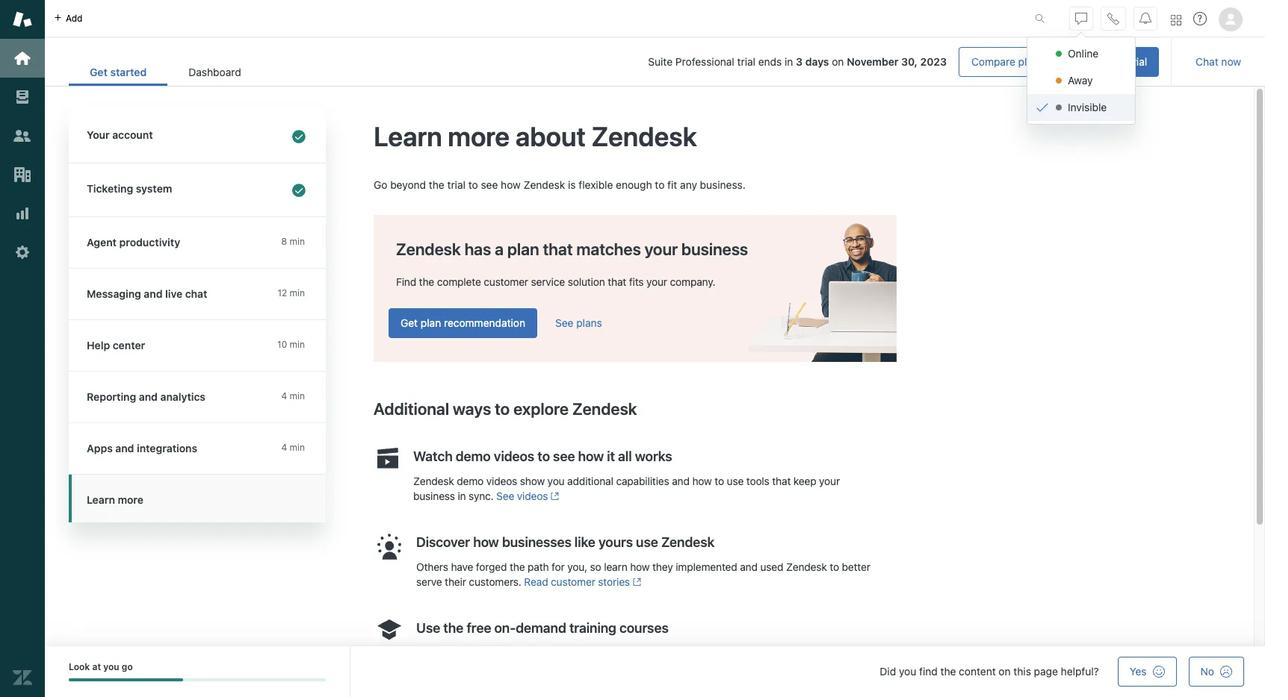 Task type: locate. For each thing, give the bounding box(es) containing it.
videos up see videos
[[486, 475, 517, 488]]

zendesk support image
[[13, 10, 32, 29]]

read customer stories link
[[524, 576, 641, 589]]

see right sync.
[[496, 490, 514, 503]]

1 vertical spatial use
[[636, 535, 658, 551]]

the
[[429, 179, 444, 191], [419, 276, 434, 288], [510, 561, 525, 574], [443, 621, 463, 636], [940, 666, 956, 678]]

get inside 'tab list'
[[90, 66, 108, 78]]

(opens in a new tab) image inside 'see videos' link
[[548, 493, 559, 501]]

use inside "zendesk demo videos show you additional capabilities and how to use tools that keep your business in sync."
[[727, 475, 744, 488]]

additional
[[567, 475, 613, 488]]

use
[[727, 475, 744, 488], [636, 535, 658, 551]]

agent productivity
[[87, 236, 180, 249]]

2 horizontal spatial trial
[[1129, 55, 1147, 68]]

your right buy
[[1105, 55, 1126, 68]]

1 horizontal spatial (opens in a new tab) image
[[630, 578, 641, 587]]

1 horizontal spatial trial
[[737, 55, 755, 68]]

go
[[122, 662, 133, 673]]

4 min for integrations
[[281, 442, 305, 454]]

your
[[1105, 55, 1126, 68], [645, 240, 678, 259], [646, 276, 667, 288], [819, 475, 840, 488], [515, 647, 536, 660]]

at
[[92, 662, 101, 673]]

1 vertical spatial videos
[[486, 475, 517, 488]]

customer down you,
[[551, 576, 595, 589]]

on inside "footer"
[[999, 666, 1011, 678]]

0 vertical spatial demo
[[456, 449, 491, 465]]

learn inside content-title region
[[374, 120, 442, 152]]

compare plans
[[971, 55, 1044, 68]]

more inside dropdown button
[[118, 494, 143, 507]]

fits
[[629, 276, 644, 288]]

more left about
[[448, 120, 510, 152]]

zendesk up the enough
[[591, 120, 697, 152]]

courses
[[619, 621, 668, 636]]

page
[[1034, 666, 1058, 678]]

min for live
[[290, 288, 305, 299]]

how down learn more about zendesk
[[501, 179, 521, 191]]

0 horizontal spatial more
[[118, 494, 143, 507]]

more down apps and integrations
[[118, 494, 143, 507]]

0 horizontal spatial (opens in a new tab) image
[[548, 493, 559, 501]]

plan inside button
[[421, 317, 441, 329]]

professional
[[675, 55, 734, 68]]

0 vertical spatial see
[[481, 179, 498, 191]]

your right the keep
[[819, 475, 840, 488]]

0 vertical spatial plan
[[507, 240, 539, 259]]

1 vertical spatial that
[[608, 276, 626, 288]]

this
[[1013, 666, 1031, 678]]

all
[[618, 449, 632, 465]]

zendesk up find
[[396, 240, 461, 259]]

see for see videos
[[496, 490, 514, 503]]

plan down complete
[[421, 317, 441, 329]]

about
[[515, 120, 586, 152]]

0 vertical spatial that
[[543, 240, 573, 259]]

your inside "zendesk demo videos show you additional capabilities and how to use tools that keep your business in sync."
[[819, 475, 840, 488]]

helpful?
[[1061, 666, 1099, 678]]

0 vertical spatial videos
[[494, 449, 534, 465]]

in inside section
[[785, 55, 793, 68]]

section containing suite professional trial ends in
[[274, 47, 1159, 77]]

(opens in a new tab) image inside read customer stories link
[[630, 578, 641, 587]]

to inside "zendesk demo videos show you additional capabilities and how to use tools that keep your business in sync."
[[715, 475, 724, 488]]

see for see plans
[[555, 317, 573, 329]]

zendesk up the it
[[572, 400, 637, 419]]

live
[[165, 288, 182, 300]]

on left 'this' in the bottom right of the page
[[999, 666, 1011, 678]]

0 vertical spatial (opens in a new tab) image
[[548, 493, 559, 501]]

0 horizontal spatial business
[[413, 490, 455, 503]]

tab list
[[69, 58, 262, 86]]

trial down notifications 'icon'
[[1129, 55, 1147, 68]]

is left flexible
[[568, 179, 576, 191]]

you
[[547, 475, 565, 488], [103, 662, 119, 673], [899, 666, 916, 678]]

0 horizontal spatial learn
[[87, 494, 115, 507]]

notifications image
[[1139, 12, 1151, 24]]

1 vertical spatial plans
[[576, 317, 602, 329]]

ends
[[758, 55, 782, 68]]

help
[[87, 339, 110, 352]]

more
[[448, 120, 510, 152], [118, 494, 143, 507]]

demo right watch
[[456, 449, 491, 465]]

buy your trial button
[[1072, 47, 1159, 77]]

it
[[607, 449, 615, 465]]

learn inside dropdown button
[[87, 494, 115, 507]]

that left fits
[[608, 276, 626, 288]]

in down on-
[[492, 647, 500, 660]]

to left tools
[[715, 475, 724, 488]]

stories
[[598, 576, 630, 589]]

agent
[[87, 236, 117, 249]]

more inside content-title region
[[448, 120, 510, 152]]

0 vertical spatial 4 min
[[281, 391, 305, 402]]

chat
[[185, 288, 207, 300]]

get down find
[[400, 317, 418, 329]]

1 4 min from the top
[[281, 391, 305, 402]]

to left fit
[[655, 179, 665, 191]]

0 horizontal spatial in
[[458, 490, 466, 503]]

your account
[[87, 129, 153, 141]]

how left tools
[[692, 475, 712, 488]]

0 horizontal spatial customer
[[484, 276, 528, 288]]

November 30, 2023 text field
[[847, 55, 947, 68]]

trial for your
[[1129, 55, 1147, 68]]

1 vertical spatial (opens in a new tab) image
[[630, 578, 641, 587]]

trial inside button
[[1129, 55, 1147, 68]]

others have forged the path for you, so learn how they implemented and used zendesk to better serve their customers.
[[416, 561, 870, 589]]

training
[[569, 621, 616, 636]]

progress-bar progress bar
[[69, 680, 326, 682]]

1 vertical spatial in
[[458, 490, 466, 503]]

0 horizontal spatial plan
[[421, 317, 441, 329]]

1 vertical spatial get
[[400, 317, 418, 329]]

get left started
[[90, 66, 108, 78]]

4 for apps and integrations
[[281, 442, 287, 454]]

tab list containing get started
[[69, 58, 262, 86]]

1 horizontal spatial use
[[727, 475, 744, 488]]

business.
[[700, 179, 746, 191]]

on right days
[[832, 55, 844, 68]]

0 vertical spatial learn
[[374, 120, 442, 152]]

get plan recommendation
[[400, 317, 525, 329]]

organizations image
[[13, 165, 32, 185]]

zendesk right used
[[786, 561, 827, 574]]

8 min
[[281, 236, 305, 247]]

4 min from the top
[[290, 391, 305, 402]]

use left tools
[[727, 475, 744, 488]]

1 vertical spatial demo
[[457, 475, 484, 488]]

business inside "zendesk demo videos show you additional capabilities and how to use tools that keep your business in sync."
[[413, 490, 455, 503]]

(opens in a new tab) image
[[548, 493, 559, 501], [630, 578, 641, 587]]

that
[[543, 240, 573, 259], [608, 276, 626, 288], [772, 475, 791, 488]]

find
[[396, 276, 416, 288]]

1 vertical spatial is
[[456, 647, 464, 660]]

2 vertical spatial plan
[[582, 647, 602, 660]]

business up company.
[[681, 240, 748, 259]]

learn up beyond
[[374, 120, 442, 152]]

plans for see plans
[[576, 317, 602, 329]]

the inside others have forged the path for you, so learn how they implemented and used zendesk to better serve their customers.
[[510, 561, 525, 574]]

1 vertical spatial see
[[553, 449, 575, 465]]

in left sync.
[[458, 490, 466, 503]]

see up additional
[[553, 449, 575, 465]]

you right did
[[899, 666, 916, 678]]

1 horizontal spatial business
[[681, 240, 748, 259]]

0 vertical spatial is
[[568, 179, 576, 191]]

1 vertical spatial see
[[496, 490, 514, 503]]

to
[[468, 179, 478, 191], [655, 179, 665, 191], [495, 400, 510, 419], [537, 449, 550, 465], [715, 475, 724, 488], [830, 561, 839, 574], [503, 647, 512, 660]]

and left live
[[144, 288, 163, 300]]

1 horizontal spatial get
[[400, 317, 418, 329]]

0 vertical spatial in
[[785, 55, 793, 68]]

zendesk up implemented
[[661, 535, 715, 551]]

videos down show
[[517, 490, 548, 503]]

use
[[416, 621, 440, 636]]

2 vertical spatial in
[[492, 647, 500, 660]]

to down on-
[[503, 647, 512, 660]]

plan down 'training'
[[582, 647, 602, 660]]

(opens in a new tab) image for see
[[548, 493, 559, 501]]

compare plans button
[[959, 47, 1057, 77]]

business down watch
[[413, 490, 455, 503]]

footer
[[45, 647, 1265, 698]]

in left 3
[[785, 55, 793, 68]]

they
[[652, 561, 673, 574]]

dashboard tab
[[168, 58, 262, 86]]

videos up show
[[494, 449, 534, 465]]

1 horizontal spatial customer
[[551, 576, 595, 589]]

demo
[[456, 449, 491, 465], [457, 475, 484, 488]]

to left 'better'
[[830, 561, 839, 574]]

(opens in a new tab) image for yours
[[630, 578, 641, 587]]

5 min from the top
[[290, 442, 305, 454]]

plans inside compare plans button
[[1018, 55, 1044, 68]]

content
[[959, 666, 996, 678]]

how left the it
[[578, 449, 604, 465]]

1 vertical spatial customer
[[551, 576, 595, 589]]

trial right beyond
[[447, 179, 465, 191]]

1 vertical spatial 4 min
[[281, 442, 305, 454]]

0 horizontal spatial on
[[832, 55, 844, 68]]

no
[[1200, 666, 1214, 678]]

your down demand
[[515, 647, 536, 660]]

discover how businesses like yours use zendesk
[[416, 535, 715, 551]]

and inside others have forged the path for you, so learn how they implemented and used zendesk to better serve their customers.
[[740, 561, 758, 574]]

solution
[[568, 276, 605, 288]]

that left the keep
[[772, 475, 791, 488]]

1 horizontal spatial see
[[555, 317, 573, 329]]

2 min from the top
[[290, 288, 305, 299]]

videos inside "zendesk demo videos show you additional capabilities and how to use tools that keep your business in sync."
[[486, 475, 517, 488]]

0 vertical spatial get
[[90, 66, 108, 78]]

how inside others have forged the path for you, so learn how they implemented and used zendesk to better serve their customers.
[[630, 561, 650, 574]]

1 horizontal spatial plans
[[1018, 55, 1044, 68]]

0 vertical spatial see
[[555, 317, 573, 329]]

ways
[[453, 400, 491, 419]]

messaging and live chat
[[87, 288, 207, 300]]

suite
[[648, 55, 673, 68]]

you right at
[[103, 662, 119, 673]]

and
[[144, 288, 163, 300], [139, 391, 158, 403], [115, 442, 134, 455], [672, 475, 690, 488], [740, 561, 758, 574], [605, 647, 622, 660]]

read customer stories
[[524, 576, 630, 589]]

now
[[1221, 55, 1241, 68]]

0 vertical spatial business
[[681, 240, 748, 259]]

0 vertical spatial on
[[832, 55, 844, 68]]

1 vertical spatial more
[[118, 494, 143, 507]]

footer containing did you find the content on this page helpful?
[[45, 647, 1265, 698]]

2 4 from the top
[[281, 442, 287, 454]]

menu containing online
[[1027, 37, 1136, 125]]

30,
[[901, 55, 918, 68]]

learn down apps at the bottom
[[87, 494, 115, 507]]

see up "a"
[[481, 179, 498, 191]]

you right show
[[547, 475, 565, 488]]

4 min for analytics
[[281, 391, 305, 402]]

videos for show
[[486, 475, 517, 488]]

get
[[90, 66, 108, 78], [400, 317, 418, 329]]

your inside button
[[1105, 55, 1126, 68]]

and left used
[[740, 561, 758, 574]]

plans right compare
[[1018, 55, 1044, 68]]

get inside button
[[400, 317, 418, 329]]

find the complete customer service solution that fits your company.
[[396, 276, 715, 288]]

trial left ends
[[737, 55, 755, 68]]

0 horizontal spatial see
[[496, 490, 514, 503]]

see down find the complete customer service solution that fits your company.
[[555, 317, 573, 329]]

and left analytics
[[139, 391, 158, 403]]

your account heading
[[69, 110, 326, 164]]

1 horizontal spatial on
[[999, 666, 1011, 678]]

2 vertical spatial that
[[772, 475, 791, 488]]

0 horizontal spatial plans
[[576, 317, 602, 329]]

1 vertical spatial learn
[[87, 494, 115, 507]]

how left they
[[630, 561, 650, 574]]

12 min
[[278, 288, 305, 299]]

how
[[501, 179, 521, 191], [578, 449, 604, 465], [692, 475, 712, 488], [473, 535, 499, 551], [630, 561, 650, 574]]

1 horizontal spatial you
[[547, 475, 565, 488]]

plans inside see plans button
[[576, 317, 602, 329]]

zendesk inside "zendesk demo videos show you additional capabilities and how to use tools that keep your business in sync."
[[413, 475, 454, 488]]

zendesk products image
[[1171, 15, 1181, 25]]

2 horizontal spatial that
[[772, 475, 791, 488]]

1 vertical spatial 4
[[281, 442, 287, 454]]

to up has
[[468, 179, 478, 191]]

free
[[467, 621, 491, 636]]

videos for to
[[494, 449, 534, 465]]

1 4 from the top
[[281, 391, 287, 402]]

zendesk inside others have forged the path for you, so learn how they implemented and used zendesk to better serve their customers.
[[786, 561, 827, 574]]

on
[[832, 55, 844, 68], [999, 666, 1011, 678]]

customers.
[[469, 576, 521, 589]]

show
[[520, 475, 545, 488]]

plans down "solution"
[[576, 317, 602, 329]]

customer down "a"
[[484, 276, 528, 288]]

section
[[274, 47, 1159, 77]]

0 vertical spatial more
[[448, 120, 510, 152]]

is left built-
[[456, 647, 464, 660]]

how up forged
[[473, 535, 499, 551]]

1 vertical spatial on
[[999, 666, 1011, 678]]

service
[[531, 276, 565, 288]]

2 4 min from the top
[[281, 442, 305, 454]]

customers image
[[13, 126, 32, 146]]

see inside see plans button
[[555, 317, 573, 329]]

use up they
[[636, 535, 658, 551]]

0 vertical spatial plans
[[1018, 55, 1044, 68]]

discover
[[416, 535, 470, 551]]

did
[[880, 666, 896, 678]]

recommendation
[[444, 317, 525, 329]]

0 horizontal spatial that
[[543, 240, 573, 259]]

10
[[277, 339, 287, 350]]

suite professional trial ends in 3 days on november 30, 2023
[[648, 55, 947, 68]]

1 horizontal spatial learn
[[374, 120, 442, 152]]

get help image
[[1193, 12, 1207, 25]]

1 vertical spatial business
[[413, 490, 455, 503]]

learn
[[604, 561, 627, 574]]

2 horizontal spatial in
[[785, 55, 793, 68]]

sync.
[[469, 490, 494, 503]]

views image
[[13, 87, 32, 107]]

plan right "a"
[[507, 240, 539, 259]]

read
[[524, 576, 548, 589]]

1 vertical spatial plan
[[421, 317, 441, 329]]

demo up sync.
[[457, 475, 484, 488]]

text image
[[747, 223, 897, 362]]

0 horizontal spatial get
[[90, 66, 108, 78]]

and left available
[[605, 647, 622, 660]]

that up find the complete customer service solution that fits your company.
[[543, 240, 573, 259]]

trial
[[737, 55, 755, 68], [1129, 55, 1147, 68], [447, 179, 465, 191]]

demo inside "zendesk demo videos show you additional capabilities and how to use tools that keep your business in sync."
[[457, 475, 484, 488]]

0 vertical spatial use
[[727, 475, 744, 488]]

zendesk demo videos show you additional capabilities and how to use tools that keep your business in sync.
[[413, 475, 840, 503]]

1 horizontal spatial more
[[448, 120, 510, 152]]

did you find the content on this page helpful?
[[880, 666, 1099, 678]]

for
[[552, 561, 565, 574]]

0 horizontal spatial trial
[[447, 179, 465, 191]]

2 horizontal spatial plan
[[582, 647, 602, 660]]

plans for compare plans
[[1018, 55, 1044, 68]]

learn for learn more
[[87, 494, 115, 507]]

0 vertical spatial 4
[[281, 391, 287, 402]]

zendesk down about
[[523, 179, 565, 191]]

a
[[495, 240, 504, 259]]

and down works
[[672, 475, 690, 488]]

menu
[[1027, 37, 1136, 125]]

get for get plan recommendation
[[400, 317, 418, 329]]

zendesk down watch
[[413, 475, 454, 488]]



Task type: describe. For each thing, give the bounding box(es) containing it.
built-
[[467, 647, 492, 660]]

training is built-in to your zendesk plan and available 24/7.
[[416, 647, 694, 660]]

1 min from the top
[[290, 236, 305, 247]]

and right apps at the bottom
[[115, 442, 134, 455]]

to inside others have forged the path for you, so learn how they implemented and used zendesk to better serve their customers.
[[830, 561, 839, 574]]

0 vertical spatial customer
[[484, 276, 528, 288]]

like
[[574, 535, 595, 551]]

yours
[[598, 535, 633, 551]]

messaging
[[87, 288, 141, 300]]

your right fits
[[646, 276, 667, 288]]

1 horizontal spatial plan
[[507, 240, 539, 259]]

on inside section
[[832, 55, 844, 68]]

online
[[1068, 47, 1099, 60]]

look at you go
[[69, 662, 133, 673]]

has
[[464, 240, 491, 259]]

content-title region
[[374, 120, 897, 154]]

2 horizontal spatial you
[[899, 666, 916, 678]]

0 horizontal spatial is
[[456, 647, 464, 660]]

your
[[87, 129, 110, 141]]

watch
[[413, 449, 452, 465]]

available
[[625, 647, 666, 660]]

more for learn more about zendesk
[[448, 120, 510, 152]]

that inside "zendesk demo videos show you additional capabilities and how to use tools that keep your business in sync."
[[772, 475, 791, 488]]

8
[[281, 236, 287, 247]]

enough
[[616, 179, 652, 191]]

see videos link
[[496, 490, 559, 503]]

2 vertical spatial videos
[[517, 490, 548, 503]]

4 for reporting and analytics
[[281, 391, 287, 402]]

capabilities
[[616, 475, 669, 488]]

apps and integrations
[[87, 442, 197, 455]]

learn more button
[[69, 475, 323, 517]]

see plans
[[555, 317, 602, 329]]

yes button
[[1118, 658, 1177, 687]]

invisible
[[1068, 101, 1107, 114]]

company.
[[670, 276, 715, 288]]

add button
[[45, 0, 92, 37]]

yes
[[1130, 666, 1147, 678]]

button displays agent's chat status as invisible. image
[[1075, 12, 1087, 24]]

0 horizontal spatial you
[[103, 662, 119, 673]]

no button
[[1189, 658, 1244, 687]]

admin image
[[13, 243, 32, 262]]

go
[[374, 179, 387, 191]]

apps
[[87, 442, 113, 455]]

invisible menu item
[[1027, 94, 1135, 121]]

productivity
[[119, 236, 180, 249]]

buy your trial
[[1084, 55, 1147, 68]]

get started
[[90, 66, 147, 78]]

main element
[[0, 0, 45, 698]]

demo for zendesk
[[457, 475, 484, 488]]

additional ways to explore zendesk
[[374, 400, 637, 419]]

learn for learn more about zendesk
[[374, 120, 442, 152]]

learn more about zendesk
[[374, 120, 697, 152]]

your account button
[[69, 110, 323, 163]]

you inside "zendesk demo videos show you additional capabilities and how to use tools that keep your business in sync."
[[547, 475, 565, 488]]

how inside "zendesk demo videos show you additional capabilities and how to use tools that keep your business in sync."
[[692, 475, 712, 488]]

ticketing
[[87, 182, 133, 195]]

demo for watch
[[456, 449, 491, 465]]

get started image
[[13, 49, 32, 68]]

to right ways on the left bottom
[[495, 400, 510, 419]]

businesses
[[502, 535, 571, 551]]

help center
[[87, 339, 145, 352]]

so
[[590, 561, 601, 574]]

chat now button
[[1184, 47, 1253, 77]]

get for get started
[[90, 66, 108, 78]]

progress bar image
[[69, 680, 183, 682]]

zendesk down use the free on-demand training courses
[[538, 647, 579, 660]]

matches
[[576, 240, 641, 259]]

serve
[[416, 576, 442, 589]]

flexible
[[579, 179, 613, 191]]

1 horizontal spatial that
[[608, 276, 626, 288]]

use the free on-demand training courses
[[416, 621, 668, 636]]

12
[[278, 288, 287, 299]]

away
[[1068, 74, 1093, 87]]

more for learn more
[[118, 494, 143, 507]]

0 horizontal spatial see
[[481, 179, 498, 191]]

additional
[[374, 400, 449, 419]]

in inside "zendesk demo videos show you additional capabilities and how to use tools that keep your business in sync."
[[458, 490, 466, 503]]

demand
[[516, 621, 566, 636]]

zendesk inside content-title region
[[591, 120, 697, 152]]

any
[[680, 179, 697, 191]]

complete
[[437, 276, 481, 288]]

min for analytics
[[290, 391, 305, 402]]

0 horizontal spatial use
[[636, 535, 658, 551]]

and inside "zendesk demo videos show you additional capabilities and how to use tools that keep your business in sync."
[[672, 475, 690, 488]]

zendesk image
[[13, 669, 32, 688]]

find
[[919, 666, 938, 678]]

training
[[416, 647, 454, 660]]

24/7.
[[669, 647, 692, 660]]

min for integrations
[[290, 442, 305, 454]]

reporting image
[[13, 204, 32, 223]]

november
[[847, 55, 899, 68]]

look
[[69, 662, 90, 673]]

3 min from the top
[[290, 339, 305, 350]]

1 horizontal spatial in
[[492, 647, 500, 660]]

to up show
[[537, 449, 550, 465]]

implemented
[[676, 561, 737, 574]]

others
[[416, 561, 448, 574]]

used
[[760, 561, 783, 574]]

integrations
[[137, 442, 197, 455]]

see plans button
[[555, 317, 602, 330]]

chat
[[1196, 55, 1218, 68]]

account
[[112, 129, 153, 141]]

have
[[451, 561, 473, 574]]

explore
[[513, 400, 569, 419]]

your up company.
[[645, 240, 678, 259]]

learn more
[[87, 494, 143, 507]]

1 horizontal spatial is
[[568, 179, 576, 191]]

beyond
[[390, 179, 426, 191]]

tools
[[746, 475, 769, 488]]

trial for professional
[[737, 55, 755, 68]]

their
[[445, 576, 466, 589]]

buy
[[1084, 55, 1102, 68]]

see videos
[[496, 490, 548, 503]]

path
[[528, 561, 549, 574]]

1 horizontal spatial see
[[553, 449, 575, 465]]



Task type: vqa. For each thing, say whether or not it's contained in the screenshot.


